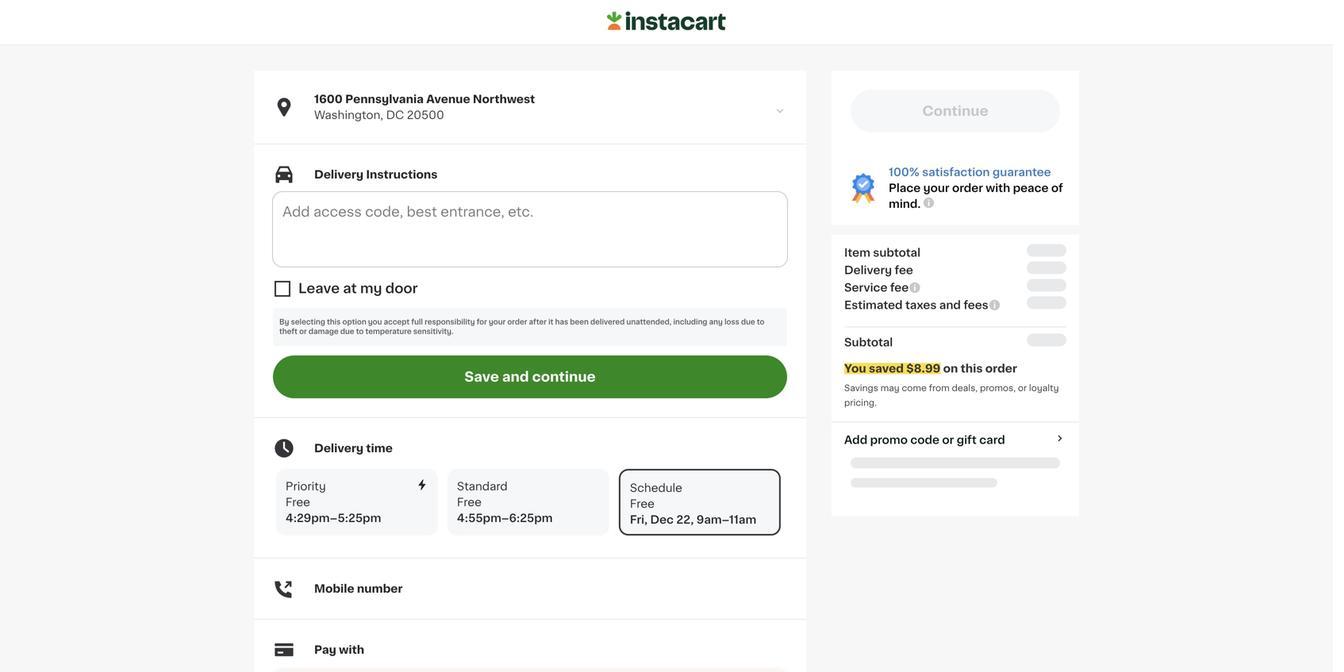 Task type: vqa. For each thing, say whether or not it's contained in the screenshot.
a wooden cutting board and knife, and a few sliced tomatoes and two whole tomatoes. image
no



Task type: locate. For each thing, give the bounding box(es) containing it.
you
[[368, 319, 382, 326]]

order up promos,
[[986, 363, 1018, 374]]

deals,
[[952, 384, 978, 393]]

2 horizontal spatial or
[[1018, 384, 1027, 393]]

0 horizontal spatial dec
[[650, 514, 674, 526]]

priority
[[286, 481, 326, 492]]

0 vertical spatial tab list
[[469, 178, 864, 211]]

dec inside fri, dec 22 free
[[806, 237, 829, 248]]

tab list
[[469, 178, 864, 211], [469, 221, 864, 291]]

0 horizontal spatial windows
[[557, 190, 596, 199]]

pennsylvania
[[345, 94, 424, 105]]

1 vertical spatial to
[[356, 328, 364, 335]]

0 horizontal spatial or
[[299, 328, 307, 335]]

dec left 22
[[806, 237, 829, 248]]

free down schedule
[[630, 499, 655, 510]]

free down priority
[[286, 497, 310, 508]]

windows
[[557, 190, 596, 199], [758, 190, 798, 199]]

1 vertical spatial due
[[340, 328, 354, 335]]

or left loyalty
[[1018, 384, 1027, 393]]

or
[[299, 328, 307, 335], [1018, 384, 1027, 393], [942, 435, 954, 446]]

free left item
[[804, 256, 828, 267]]

22
[[832, 237, 846, 248]]

or inside add promo code or gift card button
[[942, 435, 954, 446]]

my
[[360, 282, 382, 295]]

2 vertical spatial or
[[942, 435, 954, 446]]

0 horizontal spatial hr
[[545, 190, 555, 199]]

1 horizontal spatial windows
[[758, 190, 798, 199]]

this up damage
[[327, 319, 341, 326]]

1 windows from the left
[[557, 190, 596, 199]]

due
[[741, 319, 755, 326], [340, 328, 354, 335]]

1 vertical spatial your
[[489, 319, 506, 326]]

free button
[[469, 221, 563, 284], [569, 221, 663, 284], [669, 221, 763, 284]]

1 horizontal spatial this
[[961, 363, 983, 374]]

1 vertical spatial dec
[[650, 514, 674, 526]]

accept
[[384, 319, 410, 326]]

1 horizontal spatial hr
[[747, 190, 756, 199]]

0 vertical spatial your
[[924, 183, 950, 194]]

0 vertical spatial fri,
[[786, 237, 803, 248]]

loyalty
[[1029, 384, 1059, 393]]

delivery up "service"
[[845, 265, 892, 276]]

1 horizontal spatial fri,
[[786, 237, 803, 248]]

taxes
[[906, 300, 937, 311]]

your
[[924, 183, 950, 194], [489, 319, 506, 326]]

fee
[[895, 265, 913, 276], [890, 282, 909, 293]]

1 vertical spatial with
[[339, 645, 364, 656]]

dc
[[386, 110, 404, 121]]

free
[[504, 256, 528, 267], [704, 256, 728, 267], [804, 256, 828, 267], [604, 264, 628, 275], [286, 497, 310, 508], [457, 497, 482, 508], [630, 499, 655, 510]]

after
[[529, 319, 547, 326]]

due down option
[[340, 328, 354, 335]]

come
[[902, 384, 927, 393]]

with down guarantee
[[986, 183, 1011, 194]]

save
[[465, 370, 499, 384]]

for
[[477, 319, 487, 326]]

free button down 3-
[[669, 221, 763, 284]]

0 vertical spatial due
[[741, 319, 755, 326]]

1 vertical spatial and
[[502, 370, 529, 384]]

1 vertical spatial tab list
[[469, 221, 864, 291]]

1 vertical spatial or
[[1018, 384, 1027, 393]]

1 horizontal spatial to
[[757, 319, 765, 326]]

2 horizontal spatial order
[[986, 363, 1018, 374]]

0 vertical spatial fee
[[895, 265, 913, 276]]

with
[[986, 183, 1011, 194], [339, 645, 364, 656]]

option
[[343, 319, 366, 326]]

windows right 3-
[[758, 190, 798, 199]]

including
[[673, 319, 708, 326]]

to right "loss"
[[757, 319, 765, 326]]

0 vertical spatial or
[[299, 328, 307, 335]]

hr inside 3-hr windows button
[[747, 190, 756, 199]]

number
[[357, 583, 403, 595]]

0 horizontal spatial order
[[507, 319, 527, 326]]

windows inside 'button'
[[557, 190, 596, 199]]

0 horizontal spatial and
[[502, 370, 529, 384]]

to
[[757, 319, 765, 326], [356, 328, 364, 335]]

tiered-service-option-modal-v2 dialog
[[450, 124, 883, 672]]

free inside button
[[704, 256, 728, 267]]

guarantee
[[993, 167, 1051, 178]]

your up more info about 100% satisfaction guarantee icon
[[924, 183, 950, 194]]

sensitivity.
[[413, 328, 454, 335]]

0 horizontal spatial fri,
[[630, 514, 648, 526]]

1600
[[314, 94, 343, 105]]

3-
[[737, 190, 747, 199]]

washington,
[[314, 110, 383, 121]]

schedule free fri, dec 22, 9am–11am
[[630, 483, 757, 526]]

1 horizontal spatial due
[[741, 319, 755, 326]]

windows inside button
[[758, 190, 798, 199]]

0 vertical spatial and
[[940, 300, 961, 311]]

hr for 3-
[[747, 190, 756, 199]]

your inside 'by selecting this option you accept full responsibility for your order after it has been delivered unattended, including any loss due to theft or damage due to temperature sensitivity.'
[[489, 319, 506, 326]]

3-hr windows button
[[672, 179, 864, 210]]

dec
[[806, 237, 829, 248], [650, 514, 674, 526]]

noon–2pm button
[[469, 449, 864, 489]]

fri, down schedule
[[630, 514, 648, 526]]

delivery time
[[314, 443, 393, 454]]

free button up 8am–10am
[[469, 221, 563, 284]]

saved
[[869, 363, 904, 374]]

hr
[[545, 190, 555, 199], [747, 190, 756, 199]]

free down standard
[[457, 497, 482, 508]]

savings
[[845, 384, 879, 393]]

0 horizontal spatial to
[[356, 328, 364, 335]]

selecting
[[291, 319, 325, 326]]

2-hr windows
[[536, 190, 596, 199]]

1 horizontal spatial 9am–11am
[[697, 514, 757, 526]]

pricing.
[[845, 398, 877, 407]]

home image
[[607, 9, 726, 33]]

0 vertical spatial to
[[757, 319, 765, 326]]

leave at my door
[[298, 282, 418, 295]]

delivery for delivery instructions
[[314, 169, 364, 180]]

1 vertical spatial fee
[[890, 282, 909, 293]]

9am–11am right 22,
[[697, 514, 757, 526]]

continue
[[532, 370, 596, 384]]

free inside standard free 4:55pm–6:25pm
[[457, 497, 482, 508]]

1 vertical spatial delivery
[[845, 265, 892, 276]]

service
[[845, 282, 888, 293]]

1 vertical spatial order
[[507, 319, 527, 326]]

free inside 'free 4:29pm–5:25pm'
[[286, 497, 310, 508]]

full
[[411, 319, 423, 326]]

or down selecting
[[299, 328, 307, 335]]

2 tab list from the top
[[469, 221, 864, 291]]

2 hr from the left
[[747, 190, 756, 199]]

delivery for delivery fee
[[845, 265, 892, 276]]

1pm–3pm button
[[469, 489, 864, 529]]

windows for 3-hr windows
[[758, 190, 798, 199]]

been
[[570, 319, 589, 326]]

1 vertical spatial fri,
[[630, 514, 648, 526]]

card
[[980, 435, 1005, 446]]

0 vertical spatial 9am–11am
[[496, 344, 556, 356]]

fri,
[[786, 237, 803, 248], [630, 514, 648, 526]]

1 horizontal spatial order
[[952, 183, 983, 194]]

1 horizontal spatial free button
[[569, 221, 663, 284]]

mobile number
[[314, 583, 403, 595]]

1 tab list from the top
[[469, 178, 864, 211]]

free button up delivered
[[569, 221, 663, 284]]

None text field
[[273, 192, 787, 267]]

due right "loss"
[[741, 319, 755, 326]]

this inside 'by selecting this option you accept full responsibility for your order after it has been delivered unattended, including any loss due to theft or damage due to temperature sensitivity.'
[[327, 319, 341, 326]]

free up any
[[704, 256, 728, 267]]

9am–11am inside button
[[496, 344, 556, 356]]

fee down 'subtotal'
[[895, 265, 913, 276]]

0 horizontal spatial your
[[489, 319, 506, 326]]

delivery
[[314, 169, 364, 180], [845, 265, 892, 276], [314, 443, 364, 454]]

on
[[943, 363, 958, 374]]

your right 'for'
[[489, 319, 506, 326]]

by
[[279, 319, 289, 326]]

fri, left 22
[[786, 237, 803, 248]]

0 vertical spatial delivery
[[314, 169, 364, 180]]

1 horizontal spatial with
[[986, 183, 1011, 194]]

damage
[[309, 328, 339, 335]]

2 windows from the left
[[758, 190, 798, 199]]

and left 'fees'
[[940, 300, 961, 311]]

add promo code or gift card
[[845, 435, 1005, 446]]

2 vertical spatial order
[[986, 363, 1018, 374]]

0 horizontal spatial free button
[[469, 221, 563, 284]]

code
[[911, 435, 940, 446]]

1 horizontal spatial dec
[[806, 237, 829, 248]]

or inside the savings may come from deals, promos, or loyalty pricing.
[[1018, 384, 1027, 393]]

0 horizontal spatial this
[[327, 319, 341, 326]]

2 free button from the left
[[569, 221, 663, 284]]

promo
[[870, 435, 908, 446]]

windows right 2-
[[557, 190, 596, 199]]

fee for delivery fee
[[895, 265, 913, 276]]

this up deals,
[[961, 363, 983, 374]]

1 horizontal spatial your
[[924, 183, 950, 194]]

windows for 2-hr windows
[[557, 190, 596, 199]]

4:29pm–5:25pm
[[286, 513, 381, 524]]

8am–10am
[[496, 305, 559, 316]]

1 vertical spatial 9am–11am
[[697, 514, 757, 526]]

fri, inside fri, dec 22 free
[[786, 237, 803, 248]]

1 horizontal spatial or
[[942, 435, 954, 446]]

order down 100% satisfaction guarantee
[[952, 183, 983, 194]]

9am–11am down 'by selecting this option you accept full responsibility for your order after it has been delivered unattended, including any loss due to theft or damage due to temperature sensitivity.'
[[496, 344, 556, 356]]

hr inside 2-hr windows 'button'
[[545, 190, 555, 199]]

8am–10am button
[[469, 291, 864, 330]]

free inside schedule free fri, dec 22, 9am–11am
[[630, 499, 655, 510]]

fees
[[964, 300, 989, 311]]

delivery down washington,
[[314, 169, 364, 180]]

fee up the estimated taxes and fees
[[890, 282, 909, 293]]

9am–11am
[[496, 344, 556, 356], [697, 514, 757, 526]]

door
[[385, 282, 418, 295]]

order
[[952, 183, 983, 194], [507, 319, 527, 326], [986, 363, 1018, 374]]

1600 pennsylvania avenue northwest washington, dc 20500
[[314, 94, 535, 121]]

0 vertical spatial this
[[327, 319, 341, 326]]

to down option
[[356, 328, 364, 335]]

order down 8am–10am
[[507, 319, 527, 326]]

instructions
[[366, 169, 438, 180]]

2 horizontal spatial free button
[[669, 221, 763, 284]]

hr for 2-
[[545, 190, 555, 199]]

2-hr windows button
[[470, 179, 662, 210]]

or left gift
[[942, 435, 954, 446]]

unattended,
[[627, 319, 672, 326]]

0 vertical spatial order
[[952, 183, 983, 194]]

2 vertical spatial delivery
[[314, 443, 364, 454]]

free free
[[504, 256, 628, 275]]

1 hr from the left
[[545, 190, 555, 199]]

standard free 4:55pm–6:25pm
[[457, 481, 553, 524]]

and up the 10am–noon
[[502, 370, 529, 384]]

or inside 'by selecting this option you accept full responsibility for your order after it has been delivered unattended, including any loss due to theft or damage due to temperature sensitivity.'
[[299, 328, 307, 335]]

100%
[[889, 167, 920, 178]]

delivery left time
[[314, 443, 364, 454]]

time
[[366, 443, 393, 454]]

delivered
[[591, 319, 625, 326]]

0 horizontal spatial 9am–11am
[[496, 344, 556, 356]]

0 vertical spatial with
[[986, 183, 1011, 194]]

with right "pay"
[[339, 645, 364, 656]]

10am–noon button
[[469, 370, 864, 410]]

0 vertical spatial dec
[[806, 237, 829, 248]]

dec left 22,
[[650, 514, 674, 526]]

fri, inside schedule free fri, dec 22, 9am–11am
[[630, 514, 648, 526]]



Task type: describe. For each thing, give the bounding box(es) containing it.
fee for service fee
[[890, 282, 909, 293]]

with inside the place your order with peace of mind.
[[986, 183, 1011, 194]]

avenue
[[426, 94, 470, 105]]

10am–noon
[[496, 384, 565, 395]]

$8.99
[[907, 363, 941, 374]]

1 horizontal spatial and
[[940, 300, 961, 311]]

dec inside schedule free fri, dec 22, 9am–11am
[[650, 514, 674, 526]]

promos,
[[980, 384, 1016, 393]]

subtotal
[[873, 247, 921, 258]]

tab list containing 2-hr windows
[[469, 178, 864, 211]]

free up delivered
[[604, 264, 628, 275]]

fri, dec 22 free
[[786, 237, 846, 267]]

gift
[[957, 435, 977, 446]]

free 4:29pm–5:25pm
[[286, 497, 381, 524]]

0 horizontal spatial due
[[340, 328, 354, 335]]

free up 8am–10am
[[504, 256, 528, 267]]

standard
[[457, 481, 508, 492]]

0 horizontal spatial with
[[339, 645, 364, 656]]

estimated taxes and fees
[[845, 300, 989, 311]]

add
[[845, 435, 868, 446]]

and inside button
[[502, 370, 529, 384]]

20500
[[407, 110, 444, 121]]

leave
[[298, 282, 340, 295]]

from
[[929, 384, 950, 393]]

9am–11am button
[[469, 330, 864, 370]]

1pm–3pm
[[496, 503, 553, 514]]

may
[[881, 384, 900, 393]]

any
[[709, 319, 723, 326]]

your inside the place your order with peace of mind.
[[924, 183, 950, 194]]

subtotal
[[845, 337, 893, 348]]

temperature
[[366, 328, 412, 335]]

at
[[343, 282, 357, 295]]

by selecting this option you accept full responsibility for your order after it has been delivered unattended, including any loss due to theft or damage due to temperature sensitivity.
[[279, 319, 765, 335]]

9am–11am inside schedule free fri, dec 22, 9am–11am
[[697, 514, 757, 526]]

estimated
[[845, 300, 903, 311]]

pay
[[314, 645, 336, 656]]

100% satisfaction guarantee
[[889, 167, 1051, 178]]

3-hr windows
[[737, 190, 798, 199]]

noon–2pm
[[496, 464, 560, 475]]

more info about 100% satisfaction guarantee image
[[923, 197, 935, 209]]

loss
[[725, 319, 740, 326]]

1 vertical spatial this
[[961, 363, 983, 374]]

you saved $8.99 on this order
[[845, 363, 1018, 374]]

theft
[[279, 328, 298, 335]]

peace
[[1013, 183, 1049, 194]]

satisfaction
[[922, 167, 990, 178]]

1 free button from the left
[[469, 221, 563, 284]]

place your order with peace of mind.
[[889, 183, 1063, 210]]

delivery fee
[[845, 265, 913, 276]]

it
[[549, 319, 554, 326]]

order inside the place your order with peace of mind.
[[952, 183, 983, 194]]

item subtotal
[[845, 247, 921, 258]]

3 free button from the left
[[669, 221, 763, 284]]

service fee
[[845, 282, 909, 293]]

tab list containing fri, dec 22
[[469, 221, 864, 291]]

item
[[845, 247, 871, 258]]

you
[[845, 363, 867, 374]]

save and continue button
[[273, 356, 787, 399]]

free inside fri, dec 22 free
[[804, 256, 828, 267]]

schedule
[[630, 483, 683, 494]]

delivery for delivery time
[[314, 443, 364, 454]]

has
[[555, 319, 568, 326]]

2-
[[536, 190, 545, 199]]

mobile
[[314, 583, 354, 595]]

of
[[1052, 183, 1063, 194]]

order inside 'by selecting this option you accept full responsibility for your order after it has been delivered unattended, including any loss due to theft or damage due to temperature sensitivity.'
[[507, 319, 527, 326]]

place
[[889, 183, 921, 194]]

mind.
[[889, 198, 921, 210]]

add promo code or gift card button
[[845, 432, 1005, 448]]

pay with
[[314, 645, 364, 656]]

delivery instructions
[[314, 169, 438, 180]]

responsibility
[[425, 319, 475, 326]]

savings may come from deals, promos, or loyalty pricing.
[[845, 384, 1061, 407]]



